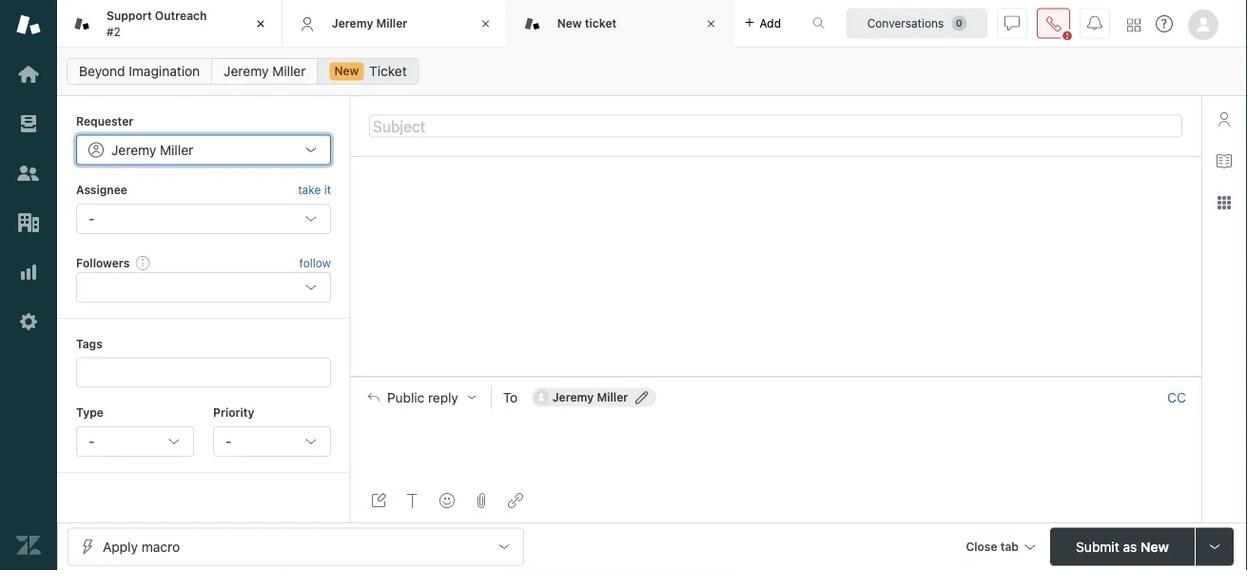 Task type: describe. For each thing, give the bounding box(es) containing it.
apply
[[103, 539, 138, 554]]

add
[[760, 17, 781, 30]]

views image
[[16, 111, 41, 136]]

submit as new
[[1077, 539, 1169, 554]]

format text image
[[405, 493, 421, 508]]

support outreach #2
[[107, 9, 207, 38]]

take it button
[[298, 180, 331, 200]]

it
[[324, 183, 331, 196]]

miller inside the requester element
[[160, 142, 193, 157]]

Tags field
[[90, 363, 313, 382]]

tab
[[1001, 540, 1019, 553]]

reporting image
[[16, 260, 41, 285]]

admin image
[[16, 309, 41, 334]]

button displays agent's chat status as invisible. image
[[1005, 16, 1020, 31]]

jeremy miller inside jeremy miller tab
[[332, 16, 408, 30]]

get help image
[[1156, 15, 1173, 32]]

beyond
[[79, 63, 125, 79]]

submit
[[1077, 539, 1120, 554]]

follow button
[[299, 254, 331, 271]]

miller inside tab
[[376, 16, 408, 30]]

- inside assignee "element"
[[89, 211, 95, 226]]

to
[[503, 389, 518, 405]]

secondary element
[[57, 52, 1248, 90]]

customers image
[[16, 161, 41, 186]]

assignee
[[76, 183, 127, 196]]

requester element
[[76, 135, 331, 165]]

public reply
[[387, 389, 458, 405]]

followers
[[76, 256, 130, 269]]

ticket
[[585, 16, 617, 30]]

jeremy inside 'link'
[[224, 63, 269, 79]]

jeremy miller tab
[[283, 0, 508, 48]]

macro
[[142, 539, 180, 554]]

reply
[[428, 389, 458, 405]]

new ticket tab
[[508, 0, 733, 48]]

customer context image
[[1217, 111, 1232, 127]]

main element
[[0, 0, 57, 570]]

organizations image
[[16, 210, 41, 235]]

jeremy inside the requester element
[[111, 142, 156, 157]]

take
[[298, 183, 321, 196]]

tags
[[76, 337, 103, 350]]

miller inside 'link'
[[272, 63, 306, 79]]

add attachment image
[[474, 493, 489, 508]]

apps image
[[1217, 195, 1232, 210]]

- button for type
[[76, 426, 194, 457]]

public
[[387, 389, 425, 405]]

ticket
[[369, 63, 407, 79]]

followers element
[[76, 272, 331, 303]]

close image inside jeremy miller tab
[[476, 14, 496, 33]]

jeremy miller inside the requester element
[[111, 142, 193, 157]]

add button
[[733, 0, 793, 47]]

zendesk support image
[[16, 12, 41, 37]]



Task type: vqa. For each thing, say whether or not it's contained in the screenshot.
rightmost Close image
yes



Task type: locate. For each thing, give the bounding box(es) containing it.
as
[[1123, 539, 1137, 554]]

apply macro
[[103, 539, 180, 554]]

outreach
[[155, 9, 207, 22]]

2 horizontal spatial new
[[1141, 539, 1169, 554]]

assignee element
[[76, 203, 331, 234]]

new for new ticket
[[557, 16, 582, 30]]

zendesk products image
[[1128, 19, 1141, 32]]

close tab
[[966, 540, 1019, 553]]

0 horizontal spatial new
[[334, 64, 359, 78]]

- down priority
[[226, 433, 232, 449]]

priority
[[213, 406, 254, 419]]

close image
[[251, 14, 270, 33], [476, 14, 496, 33]]

tabs tab list
[[57, 0, 793, 48]]

public reply button
[[351, 377, 491, 417]]

- for type
[[89, 433, 95, 449]]

knowledge image
[[1217, 153, 1232, 168]]

new
[[557, 16, 582, 30], [334, 64, 359, 78], [1141, 539, 1169, 554]]

jeremy inside tab
[[332, 16, 373, 30]]

conversations button
[[847, 8, 988, 39]]

- button
[[76, 426, 194, 457], [213, 426, 331, 457]]

close image
[[702, 14, 721, 33]]

cc
[[1168, 389, 1187, 405]]

support
[[107, 9, 152, 22]]

beyond imagination
[[79, 63, 200, 79]]

- button down type
[[76, 426, 194, 457]]

jeremy miller
[[332, 16, 408, 30], [224, 63, 306, 79], [111, 142, 193, 157], [553, 391, 628, 404]]

requester
[[76, 114, 134, 128]]

2 - button from the left
[[213, 426, 331, 457]]

jeremy up ticket at the top left
[[332, 16, 373, 30]]

- button down priority
[[213, 426, 331, 457]]

0 horizontal spatial close image
[[251, 14, 270, 33]]

tab containing support outreach
[[57, 0, 283, 48]]

0 horizontal spatial - button
[[76, 426, 194, 457]]

miller
[[376, 16, 408, 30], [272, 63, 306, 79], [160, 142, 193, 157], [597, 391, 628, 404]]

new left the ticket in the top left of the page
[[557, 16, 582, 30]]

jeremy down requester at top
[[111, 142, 156, 157]]

new right 'as'
[[1141, 539, 1169, 554]]

zendesk image
[[16, 533, 41, 558]]

jeremy right millerjeremy500@gmail.com image
[[553, 391, 594, 404]]

- for priority
[[226, 433, 232, 449]]

close tab button
[[958, 528, 1043, 569]]

take it
[[298, 183, 331, 196]]

millerjeremy500@gmail.com image
[[534, 390, 549, 405]]

minimize composer image
[[768, 369, 784, 384]]

conversations
[[868, 17, 944, 30]]

- button for priority
[[213, 426, 331, 457]]

insert emojis image
[[440, 493, 455, 508]]

new inside secondary element
[[334, 64, 359, 78]]

0 vertical spatial new
[[557, 16, 582, 30]]

2 vertical spatial new
[[1141, 539, 1169, 554]]

1 close image from the left
[[251, 14, 270, 33]]

imagination
[[129, 63, 200, 79]]

-
[[89, 211, 95, 226], [89, 433, 95, 449], [226, 433, 232, 449]]

new ticket
[[557, 16, 617, 30]]

- down the assignee on the left top of page
[[89, 211, 95, 226]]

new left ticket at the top left
[[334, 64, 359, 78]]

jeremy
[[332, 16, 373, 30], [224, 63, 269, 79], [111, 142, 156, 157], [553, 391, 594, 404]]

info on adding followers image
[[135, 255, 151, 270]]

displays possible ticket submission types image
[[1208, 539, 1223, 554]]

close
[[966, 540, 998, 553]]

type
[[76, 406, 104, 419]]

follow
[[299, 256, 331, 269]]

beyond imagination link
[[67, 58, 212, 85]]

Subject field
[[369, 115, 1183, 138]]

1 horizontal spatial new
[[557, 16, 582, 30]]

cc button
[[1168, 389, 1187, 406]]

notifications image
[[1088, 16, 1103, 31]]

2 close image from the left
[[476, 14, 496, 33]]

draft mode image
[[371, 493, 386, 508]]

edit user image
[[636, 391, 649, 404]]

jeremy miller inside jeremy miller 'link'
[[224, 63, 306, 79]]

new inside tab
[[557, 16, 582, 30]]

get started image
[[16, 62, 41, 87]]

new for new
[[334, 64, 359, 78]]

1 vertical spatial new
[[334, 64, 359, 78]]

1 horizontal spatial - button
[[213, 426, 331, 457]]

jeremy right imagination
[[224, 63, 269, 79]]

tab
[[57, 0, 283, 48]]

add link (cmd k) image
[[508, 493, 523, 508]]

#2
[[107, 25, 121, 38]]

1 - button from the left
[[76, 426, 194, 457]]

jeremy miller link
[[211, 58, 318, 85]]

- down type
[[89, 433, 95, 449]]

1 horizontal spatial close image
[[476, 14, 496, 33]]



